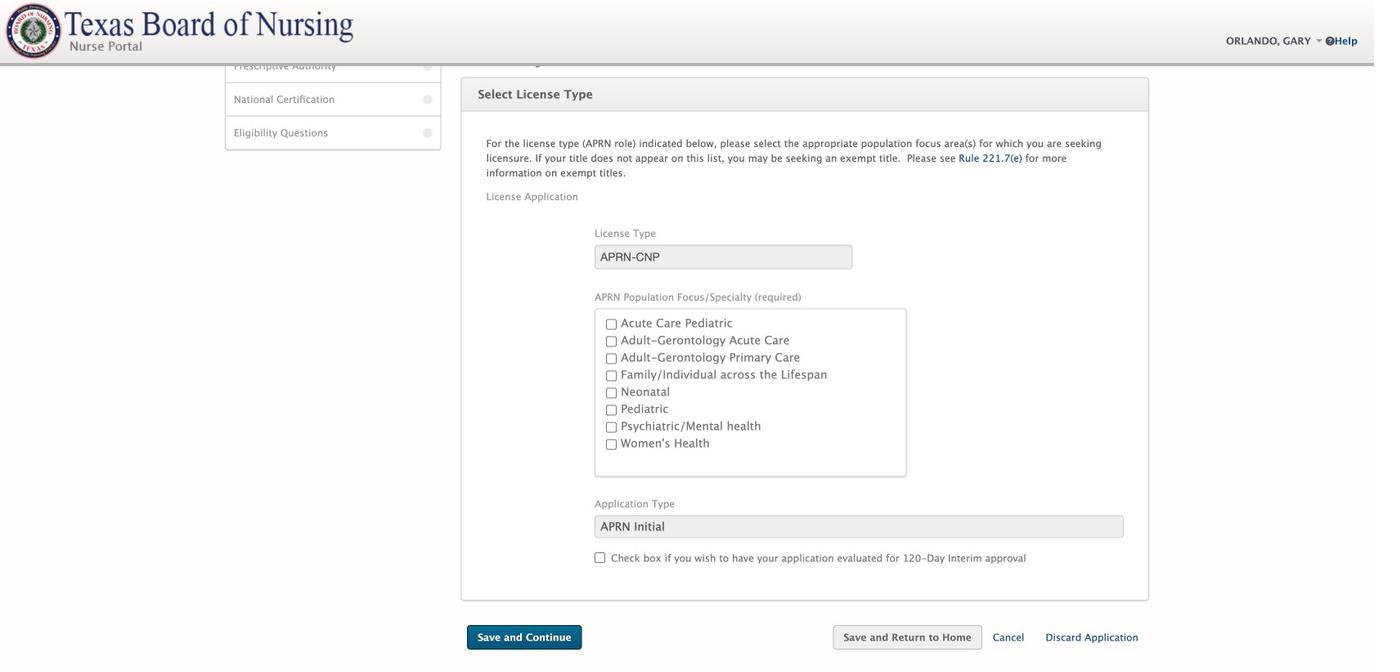 Task type: locate. For each thing, give the bounding box(es) containing it.
0 vertical spatial record image
[[423, 0, 432, 7]]

0 vertical spatial record image
[[423, 24, 432, 40]]

2 vertical spatial record image
[[423, 125, 432, 141]]

3 record image from the top
[[423, 125, 432, 141]]

record image
[[423, 24, 432, 40], [423, 91, 432, 108], [423, 125, 432, 141]]

None checkbox
[[606, 319, 617, 330], [606, 371, 617, 381], [606, 388, 617, 399], [606, 422, 617, 433], [606, 319, 617, 330], [606, 371, 617, 381], [606, 388, 617, 399], [606, 422, 617, 433]]

1 record image from the top
[[423, 24, 432, 40]]

record image
[[423, 0, 432, 7], [423, 58, 432, 74]]

None text field
[[595, 245, 853, 270]]

1 vertical spatial record image
[[423, 58, 432, 74]]

None checkbox
[[606, 336, 617, 347], [606, 354, 617, 364], [606, 405, 617, 416], [606, 440, 617, 450], [595, 553, 606, 564], [606, 336, 617, 347], [606, 354, 617, 364], [606, 405, 617, 416], [606, 440, 617, 450], [595, 553, 606, 564]]

1 vertical spatial record image
[[423, 91, 432, 108]]



Task type: describe. For each thing, give the bounding box(es) containing it.
2 record image from the top
[[423, 91, 432, 108]]

help circled image
[[1326, 33, 1335, 49]]

2 record image from the top
[[423, 58, 432, 74]]

1 record image from the top
[[423, 0, 432, 7]]



Task type: vqa. For each thing, say whether or not it's contained in the screenshot.
record icon to the middle
yes



